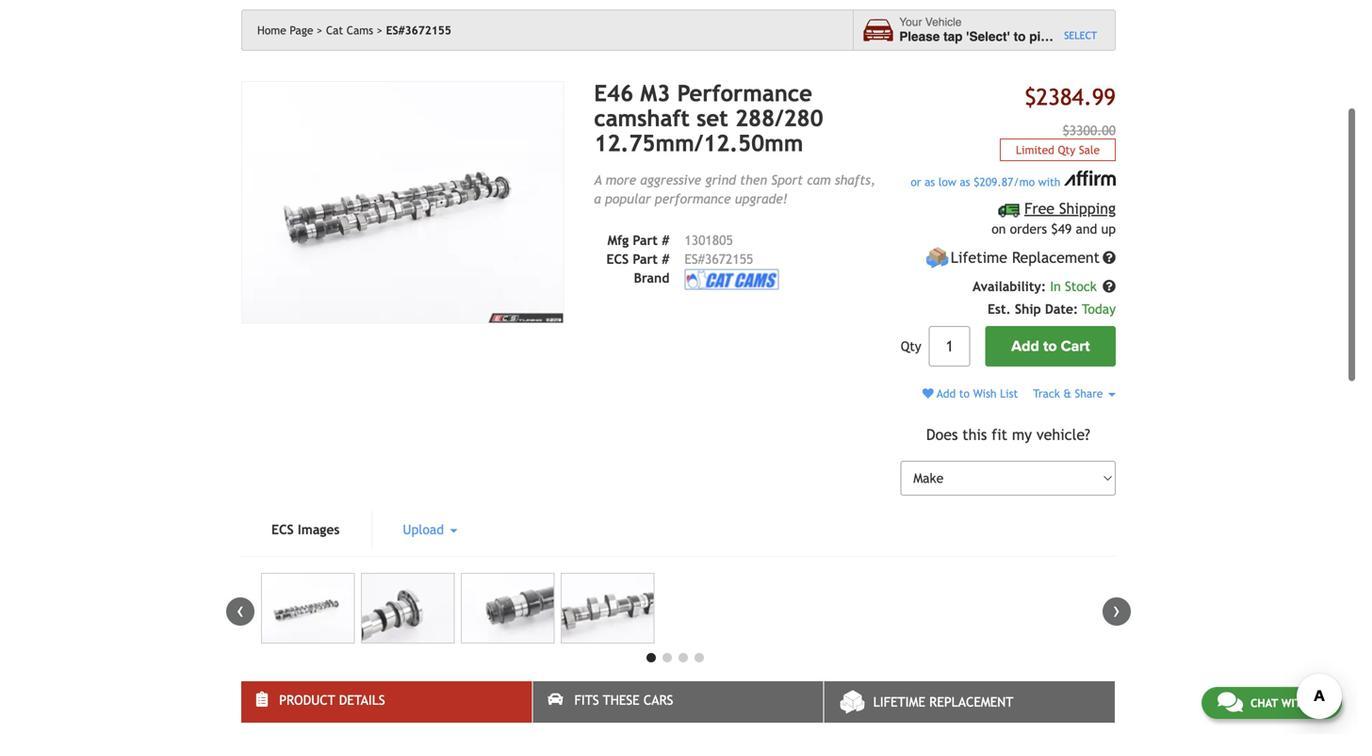Task type: describe. For each thing, give the bounding box(es) containing it.
question circle image for in stock
[[1103, 280, 1116, 293]]

list
[[1000, 387, 1018, 400]]

209.87
[[980, 175, 1014, 188]]

performance
[[655, 192, 731, 207]]

0 vertical spatial lifetime replacement
[[951, 249, 1100, 266]]

home page link
[[257, 24, 323, 37]]

brand
[[634, 271, 670, 286]]

vehicle?
[[1037, 426, 1091, 444]]

select
[[1064, 30, 1097, 41]]

orders
[[1010, 222, 1047, 237]]

your vehicle please tap 'select' to pick a vehicle
[[899, 16, 1113, 44]]

a more aggressive grind then sport cam shafts, a popular performance upgrade!
[[594, 173, 876, 207]]

or as low as $209.87/mo with  - affirm financing (opens in modal) element
[[901, 171, 1116, 191]]

comments image
[[1218, 691, 1243, 714]]

chat
[[1251, 697, 1278, 710]]

›
[[1113, 598, 1121, 623]]

fits these cars
[[575, 693, 673, 708]]

lifetime replacement link
[[825, 682, 1115, 723]]

es#3672155
[[386, 24, 451, 37]]

sale
[[1079, 143, 1100, 156]]

'select'
[[966, 29, 1010, 44]]

es#
[[685, 252, 705, 267]]

shipping
[[1059, 200, 1116, 217]]

&
[[1064, 387, 1072, 400]]

performance
[[677, 80, 813, 107]]

0 horizontal spatial with
[[1038, 175, 1061, 188]]

e46
[[594, 80, 634, 107]]

on
[[992, 222, 1006, 237]]

in
[[1050, 279, 1061, 294]]

vehicle
[[1069, 29, 1113, 44]]

home page
[[257, 24, 313, 37]]

please
[[899, 29, 940, 44]]

my
[[1012, 426, 1032, 444]]

upload
[[403, 522, 448, 537]]

add to cart
[[1012, 337, 1090, 355]]

12.75mm/12.50mm
[[594, 130, 804, 156]]

to for add to wish list
[[959, 387, 970, 400]]

aggressive
[[640, 173, 701, 188]]

/mo
[[1014, 175, 1035, 188]]

or as low as $ 209.87 /mo with
[[911, 175, 1064, 188]]

add for add to cart
[[1012, 337, 1040, 355]]

pick
[[1030, 29, 1055, 44]]

popular
[[605, 192, 651, 207]]

date:
[[1045, 302, 1078, 317]]

cat
[[326, 24, 343, 37]]

your
[[899, 16, 922, 29]]

sport
[[771, 173, 803, 188]]

stock
[[1065, 279, 1097, 294]]

$3300.00 limited qty sale
[[1016, 123, 1116, 156]]

mfg part #
[[608, 233, 670, 248]]

1301805 ecs part #
[[607, 233, 733, 267]]

page
[[290, 24, 313, 37]]

› link
[[1103, 598, 1131, 626]]

and
[[1076, 222, 1098, 237]]

free
[[1025, 200, 1055, 217]]

ecs images
[[271, 522, 340, 537]]

availability: in stock
[[973, 279, 1101, 294]]

288/280
[[735, 105, 824, 131]]

upgrade!
[[735, 192, 788, 207]]

0 vertical spatial replacement
[[1012, 249, 1100, 266]]

$3300.00
[[1063, 123, 1116, 138]]

images
[[298, 522, 340, 537]]

fit
[[992, 426, 1008, 444]]

free shipping image
[[999, 204, 1021, 217]]

cams
[[347, 24, 373, 37]]

$
[[974, 175, 980, 188]]

cat cams link
[[326, 24, 383, 37]]

select link
[[1064, 28, 1097, 43]]

this product is lifetime replacement eligible image
[[926, 246, 949, 270]]

or
[[911, 175, 921, 188]]

us
[[1313, 697, 1326, 710]]

1 vertical spatial ecs
[[271, 522, 294, 537]]

fits these cars link
[[533, 682, 824, 723]]

heart image
[[923, 388, 934, 399]]



Task type: locate. For each thing, give the bounding box(es) containing it.
shafts,
[[835, 173, 876, 188]]

to
[[1014, 29, 1026, 44], [1043, 337, 1057, 355], [959, 387, 970, 400]]

0 horizontal spatial as
[[925, 175, 935, 188]]

with
[[1038, 175, 1061, 188], [1282, 697, 1309, 710]]

mfg
[[608, 233, 629, 248]]

0 horizontal spatial a
[[594, 192, 601, 207]]

m3
[[640, 80, 671, 107]]

1 # from the top
[[662, 233, 670, 248]]

es# 3672155 brand
[[634, 252, 754, 286]]

part up brand
[[633, 252, 658, 267]]

with left us at the right bottom of page
[[1282, 697, 1309, 710]]

0 vertical spatial ecs
[[607, 252, 629, 267]]

0 vertical spatial #
[[662, 233, 670, 248]]

0 vertical spatial qty
[[1058, 143, 1076, 156]]

es#3672155 - 1301805 - e46 m3 performance camshaft set 288/280 12.75mm/12.50mm - a more aggressive grind then sport cam shafts, a popular performance upgrade! - cat cams - bmw image
[[241, 81, 564, 324], [261, 573, 355, 644], [361, 573, 455, 644], [461, 573, 555, 644], [561, 573, 655, 644]]

‹
[[237, 598, 244, 623]]

est. ship date: today
[[988, 302, 1116, 317]]

1 horizontal spatial qty
[[1058, 143, 1076, 156]]

availability:
[[973, 279, 1046, 294]]

1 vertical spatial #
[[662, 252, 670, 267]]

this
[[963, 426, 987, 444]]

cat cams image
[[685, 269, 779, 290]]

add down the "ship"
[[1012, 337, 1040, 355]]

as
[[925, 175, 935, 188], [960, 175, 970, 188]]

up
[[1102, 222, 1116, 237]]

a inside a more aggressive grind then sport cam shafts, a popular performance upgrade!
[[594, 192, 601, 207]]

fits
[[575, 693, 599, 708]]

to left wish
[[959, 387, 970, 400]]

with right /mo
[[1038, 175, 1061, 188]]

to left pick at the right top of page
[[1014, 29, 1026, 44]]

cat cams
[[326, 24, 373, 37]]

None text field
[[929, 326, 971, 367]]

add to wish list link
[[923, 387, 1018, 400]]

1 horizontal spatial as
[[960, 175, 970, 188]]

then
[[740, 173, 767, 188]]

chat with us
[[1251, 697, 1326, 710]]

part inside 1301805 ecs part #
[[633, 252, 658, 267]]

0 horizontal spatial ecs
[[271, 522, 294, 537]]

add to cart button
[[986, 326, 1116, 367]]

a
[[594, 173, 602, 188]]

0 horizontal spatial qty
[[901, 339, 922, 354]]

question circle image for lifetime replacement
[[1103, 251, 1116, 264]]

1 vertical spatial lifetime
[[874, 695, 926, 710]]

to inside button
[[1043, 337, 1057, 355]]

track
[[1033, 387, 1060, 400]]

1 horizontal spatial a
[[1059, 29, 1066, 44]]

as left $
[[960, 175, 970, 188]]

# inside 1301805 ecs part #
[[662, 252, 670, 267]]

1 question circle image from the top
[[1103, 251, 1116, 264]]

product details
[[279, 693, 385, 708]]

1 vertical spatial replacement
[[930, 695, 1014, 710]]

1 horizontal spatial add
[[1012, 337, 1040, 355]]

these
[[603, 693, 640, 708]]

track & share
[[1033, 387, 1107, 400]]

more
[[606, 173, 636, 188]]

ecs inside 1301805 ecs part #
[[607, 252, 629, 267]]

add to wish list
[[934, 387, 1018, 400]]

track & share button
[[1033, 387, 1116, 400]]

qty inside $3300.00 limited qty sale
[[1058, 143, 1076, 156]]

2384.99
[[1037, 84, 1116, 110]]

$49
[[1051, 222, 1072, 237]]

1 vertical spatial a
[[594, 192, 601, 207]]

question circle image
[[1103, 251, 1116, 264], [1103, 280, 1116, 293]]

0 horizontal spatial lifetime
[[874, 695, 926, 710]]

2 question circle image from the top
[[1103, 280, 1116, 293]]

0 horizontal spatial add
[[937, 387, 956, 400]]

to for add to cart
[[1043, 337, 1057, 355]]

0 vertical spatial part
[[633, 233, 658, 248]]

2 part from the top
[[633, 252, 658, 267]]

1 vertical spatial add
[[937, 387, 956, 400]]

1 horizontal spatial ecs
[[607, 252, 629, 267]]

0 vertical spatial with
[[1038, 175, 1061, 188]]

ecs images link
[[241, 511, 370, 549]]

details
[[339, 693, 385, 708]]

does
[[926, 426, 958, 444]]

add right heart image at the bottom right of the page
[[937, 387, 956, 400]]

1301805
[[685, 233, 733, 248]]

1 vertical spatial qty
[[901, 339, 922, 354]]

2 # from the top
[[662, 252, 670, 267]]

1 vertical spatial question circle image
[[1103, 280, 1116, 293]]

limited
[[1016, 143, 1055, 156]]

today
[[1082, 302, 1116, 317]]

chat with us link
[[1202, 687, 1342, 719]]

lifetime replacement inside lifetime replacement link
[[874, 695, 1014, 710]]

part
[[633, 233, 658, 248], [633, 252, 658, 267]]

1 horizontal spatial with
[[1282, 697, 1309, 710]]

vehicle
[[925, 16, 962, 29]]

1 horizontal spatial to
[[1014, 29, 1026, 44]]

0 horizontal spatial to
[[959, 387, 970, 400]]

1 part from the top
[[633, 233, 658, 248]]

share
[[1075, 387, 1103, 400]]

qty
[[1058, 143, 1076, 156], [901, 339, 922, 354]]

product
[[279, 693, 335, 708]]

free shipping on orders $49 and up
[[992, 200, 1116, 237]]

0 vertical spatial a
[[1059, 29, 1066, 44]]

2 horizontal spatial to
[[1043, 337, 1057, 355]]

to left cart
[[1043, 337, 1057, 355]]

low
[[939, 175, 957, 188]]

set
[[697, 105, 728, 131]]

to inside your vehicle please tap 'select' to pick a vehicle
[[1014, 29, 1026, 44]]

1 vertical spatial lifetime replacement
[[874, 695, 1014, 710]]

1 vertical spatial with
[[1282, 697, 1309, 710]]

0 vertical spatial lifetime
[[951, 249, 1008, 266]]

a down a
[[594, 192, 601, 207]]

lifetime
[[951, 249, 1008, 266], [874, 695, 926, 710]]

1 vertical spatial part
[[633, 252, 658, 267]]

2 vertical spatial to
[[959, 387, 970, 400]]

1 as from the left
[[925, 175, 935, 188]]

part right mfg
[[633, 233, 658, 248]]

ship
[[1015, 302, 1041, 317]]

cars
[[644, 693, 673, 708]]

ecs
[[607, 252, 629, 267], [271, 522, 294, 537]]

question circle image down up
[[1103, 251, 1116, 264]]

‹ link
[[226, 598, 255, 626]]

tap
[[944, 29, 963, 44]]

3672155
[[705, 252, 754, 267]]

a right pick at the right top of page
[[1059, 29, 1066, 44]]

add for add to wish list
[[937, 387, 956, 400]]

add inside button
[[1012, 337, 1040, 355]]

a inside your vehicle please tap 'select' to pick a vehicle
[[1059, 29, 1066, 44]]

0 vertical spatial to
[[1014, 29, 1026, 44]]

does this fit my vehicle?
[[926, 426, 1091, 444]]

# up brand
[[662, 252, 670, 267]]

upload button
[[373, 511, 488, 549]]

ecs left images
[[271, 522, 294, 537]]

1 horizontal spatial lifetime
[[951, 249, 1008, 266]]

product details link
[[241, 682, 532, 723]]

as right the 'or'
[[925, 175, 935, 188]]

est.
[[988, 302, 1011, 317]]

question circle image up today
[[1103, 280, 1116, 293]]

2 as from the left
[[960, 175, 970, 188]]

grind
[[705, 173, 736, 188]]

1 vertical spatial to
[[1043, 337, 1057, 355]]

0 vertical spatial question circle image
[[1103, 251, 1116, 264]]

cam
[[807, 173, 831, 188]]

ecs down mfg
[[607, 252, 629, 267]]

0 vertical spatial add
[[1012, 337, 1040, 355]]

# up es# 3672155 brand
[[662, 233, 670, 248]]



Task type: vqa. For each thing, say whether or not it's contained in the screenshot.
E46
yes



